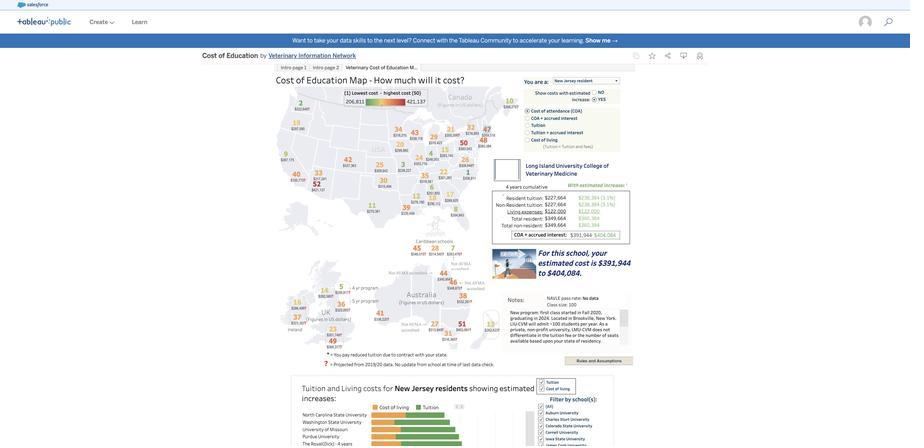 Task type: describe. For each thing, give the bounding box(es) containing it.
accelerate
[[520, 37, 547, 44]]

cost
[[202, 52, 217, 60]]

community
[[481, 37, 512, 44]]

information
[[299, 52, 331, 59]]

show
[[585, 37, 601, 44]]

learn link
[[123, 11, 156, 33]]

1 the from the left
[[374, 37, 383, 44]]

create
[[90, 19, 108, 26]]

network
[[333, 52, 356, 59]]

salesforce logo image
[[17, 2, 48, 8]]

3 to from the left
[[513, 37, 518, 44]]

connect
[[413, 37, 435, 44]]

1 your from the left
[[327, 37, 339, 44]]

want to take your data skills to the next level? connect with the tableau community to accelerate your learning. show me →
[[292, 37, 618, 44]]

level?
[[397, 37, 412, 44]]

→
[[612, 37, 618, 44]]

of
[[218, 52, 225, 60]]



Task type: vqa. For each thing, say whether or not it's contained in the screenshot.
Gary.Orlando icon
no



Task type: locate. For each thing, give the bounding box(es) containing it.
favorite button image
[[649, 53, 655, 59]]

the right with
[[449, 37, 458, 44]]

your left learning.
[[548, 37, 560, 44]]

to left accelerate
[[513, 37, 518, 44]]

with
[[437, 37, 448, 44]]

your right "take" on the left of the page
[[327, 37, 339, 44]]

0 horizontal spatial your
[[327, 37, 339, 44]]

next
[[384, 37, 395, 44]]

tableau
[[459, 37, 479, 44]]

skills
[[353, 37, 366, 44]]

want
[[292, 37, 306, 44]]

go to search image
[[875, 18, 901, 27]]

1 to from the left
[[307, 37, 313, 44]]

2 horizontal spatial to
[[513, 37, 518, 44]]

cost of education by veterinary information network
[[202, 52, 356, 60]]

create button
[[81, 11, 123, 33]]

show me link
[[585, 37, 611, 44]]

to right skills
[[367, 37, 373, 44]]

veterinary information network link
[[269, 52, 356, 60]]

the left next
[[374, 37, 383, 44]]

1 horizontal spatial your
[[548, 37, 560, 44]]

by
[[260, 52, 267, 59]]

take
[[314, 37, 325, 44]]

to left "take" on the left of the page
[[307, 37, 313, 44]]

me
[[602, 37, 611, 44]]

the
[[374, 37, 383, 44], [449, 37, 458, 44]]

your
[[327, 37, 339, 44], [548, 37, 560, 44]]

0 horizontal spatial the
[[374, 37, 383, 44]]

disabled by author image
[[633, 53, 640, 59]]

2 to from the left
[[367, 37, 373, 44]]

nominate for viz of the day image
[[697, 52, 703, 59]]

tara.schultz image
[[858, 15, 873, 29]]

0 horizontal spatial to
[[307, 37, 313, 44]]

1 horizontal spatial to
[[367, 37, 373, 44]]

1 horizontal spatial the
[[449, 37, 458, 44]]

education
[[226, 52, 258, 60]]

learn
[[132, 19, 147, 26]]

to
[[307, 37, 313, 44], [367, 37, 373, 44], [513, 37, 518, 44]]

2 your from the left
[[548, 37, 560, 44]]

data
[[340, 37, 352, 44]]

learning.
[[561, 37, 584, 44]]

veterinary
[[269, 52, 297, 59]]

logo image
[[17, 17, 71, 26]]

2 the from the left
[[449, 37, 458, 44]]



